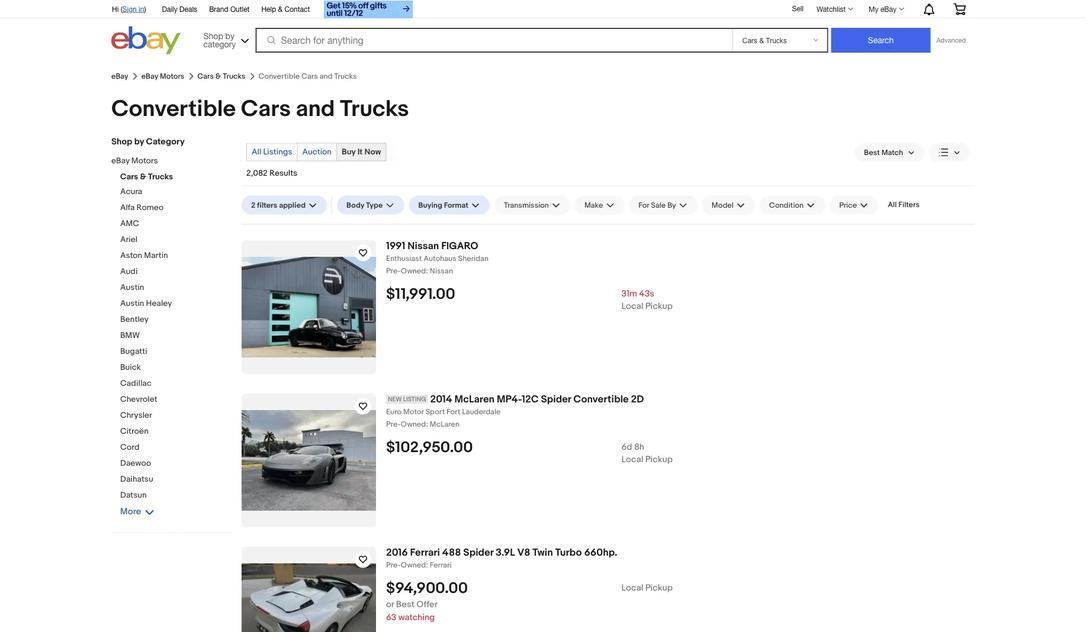 Task type: locate. For each thing, give the bounding box(es) containing it.
2016 ferrari 488 spider 3.9l v8 twin turbo 660hp. pre-owned : ferrari
[[386, 547, 618, 570]]

& for cars
[[216, 72, 221, 81]]

& for help
[[278, 5, 283, 13]]

by
[[225, 31, 235, 41], [134, 137, 144, 147]]

cars up acura
[[120, 172, 138, 182]]

pre- down 2016
[[386, 561, 401, 570]]

& down category
[[216, 72, 221, 81]]

0 vertical spatial pickup
[[646, 301, 673, 312]]

1 local from the top
[[622, 301, 644, 312]]

convertible left 2d
[[574, 393, 629, 406]]

1 horizontal spatial spider
[[541, 393, 571, 406]]

mclaren
[[455, 393, 495, 406], [430, 420, 460, 429]]

1 vertical spatial motors
[[131, 156, 158, 166]]

local inside 6d 8h local pickup
[[622, 455, 644, 465]]

2 horizontal spatial trucks
[[340, 95, 409, 123]]

buy it now
[[342, 147, 381, 157]]

1 vertical spatial convertible
[[574, 393, 629, 406]]

0 horizontal spatial best
[[396, 600, 415, 610]]

spider right 488
[[464, 547, 494, 559]]

by down brand outlet link
[[225, 31, 235, 41]]

& inside account navigation
[[278, 5, 283, 13]]

austin up bentley
[[120, 299, 144, 309]]

3 pre- from the top
[[386, 561, 401, 570]]

shop down brand
[[204, 31, 223, 41]]

motor
[[404, 408, 424, 417]]

all up 2,082
[[252, 147, 262, 157]]

1 horizontal spatial trucks
[[223, 72, 246, 81]]

nissan up autohaus
[[408, 240, 439, 252]]

alfa romeo link
[[120, 203, 233, 214]]

local for $102,950.00
[[622, 455, 644, 465]]

2 vertical spatial pre-
[[386, 561, 401, 570]]

mclaren up "lauderdale"
[[455, 393, 495, 406]]

1 : from the top
[[426, 267, 428, 276]]

pickup
[[646, 301, 673, 312], [646, 455, 673, 465], [646, 583, 673, 594]]

2 pre- from the top
[[386, 420, 401, 429]]

3 pickup from the top
[[646, 583, 673, 594]]

body type button
[[337, 196, 404, 215]]

sell
[[792, 4, 804, 13]]

all left filters
[[888, 201, 897, 210]]

daily deals
[[162, 5, 197, 13]]

owned
[[401, 267, 426, 276], [401, 420, 426, 429], [401, 561, 426, 570]]

chrysler link
[[120, 411, 233, 422]]

Euro Motor Sport Fort Lauderdale text field
[[386, 408, 975, 417]]

1 vertical spatial local
[[622, 455, 644, 465]]

ebay right ebay link
[[141, 72, 158, 81]]

2 vertical spatial trucks
[[148, 172, 173, 182]]

citroën
[[120, 427, 149, 437]]

2 : from the top
[[426, 420, 428, 429]]

660hp.
[[584, 547, 618, 559]]

results
[[270, 168, 297, 178]]

sheridan
[[458, 254, 489, 264]]

brand
[[209, 5, 228, 13]]

0 vertical spatial by
[[225, 31, 235, 41]]

account navigation
[[105, 0, 975, 20]]

1 vertical spatial trucks
[[340, 95, 409, 123]]

buy
[[342, 147, 356, 157]]

0 horizontal spatial spider
[[464, 547, 494, 559]]

daily deals link
[[162, 3, 197, 16]]

2 vertical spatial &
[[140, 172, 146, 182]]

2 filters applied
[[251, 201, 306, 210]]

0 horizontal spatial trucks
[[148, 172, 173, 182]]

spider right 12c
[[541, 393, 571, 406]]

1 vertical spatial pre-
[[386, 420, 401, 429]]

pickup down euro motor sport fort lauderdale text field
[[646, 455, 673, 465]]

pickup inside 6d 8h local pickup
[[646, 455, 673, 465]]

0 horizontal spatial cars
[[120, 172, 138, 182]]

ebay right my at right top
[[881, 5, 897, 13]]

best inside local pickup or best offer 63 watching
[[396, 600, 415, 610]]

0 vertical spatial austin
[[120, 283, 144, 293]]

2 owned from the top
[[401, 420, 426, 429]]

1 vertical spatial &
[[216, 72, 221, 81]]

local inside 31m 43s local pickup
[[622, 301, 644, 312]]

auction
[[302, 147, 332, 157]]

0 vertical spatial shop
[[204, 31, 223, 41]]

2 vertical spatial owned
[[401, 561, 426, 570]]

ebay for ebay
[[111, 72, 128, 81]]

local inside local pickup or best offer 63 watching
[[622, 583, 644, 594]]

1 horizontal spatial by
[[225, 31, 235, 41]]

convertible inside new listing 2014 mclaren mp4-12c spider convertible 2d euro motor sport fort lauderdale pre-owned : mclaren
[[574, 393, 629, 406]]

: up $94,900.00 at the bottom left of page
[[426, 561, 428, 570]]

cars down category
[[197, 72, 214, 81]]

1 vertical spatial spider
[[464, 547, 494, 559]]

2,082
[[246, 168, 268, 178]]

1 horizontal spatial motors
[[160, 72, 184, 81]]

owned down 2016
[[401, 561, 426, 570]]

by inside the shop by category
[[225, 31, 235, 41]]

match
[[882, 148, 903, 157]]

ferrari down 488
[[430, 561, 452, 570]]

2 vertical spatial cars
[[120, 172, 138, 182]]

enthusiast
[[386, 254, 422, 264]]

all
[[252, 147, 262, 157], [888, 201, 897, 210]]

2 vertical spatial local
[[622, 583, 644, 594]]

by left category
[[134, 137, 144, 147]]

trucks inside 'ebay motors cars & trucks acura alfa romeo amc ariel aston martin audi austin austin healey bentley bmw bugatti buick cadillac chevrolet chrysler citroën cord daewoo daihatsu datsun'
[[148, 172, 173, 182]]

owned down motor
[[401, 420, 426, 429]]

cars inside 'ebay motors cars & trucks acura alfa romeo amc ariel aston martin audi austin austin healey bentley bmw bugatti buick cadillac chevrolet chrysler citroën cord daewoo daihatsu datsun'
[[120, 172, 138, 182]]

3 : from the top
[[426, 561, 428, 570]]

owned down enthusiast
[[401, 267, 426, 276]]

trucks down category
[[223, 72, 246, 81]]

1991
[[386, 240, 406, 252]]

3 local from the top
[[622, 583, 644, 594]]

sign
[[123, 5, 137, 13]]

best left match
[[864, 148, 880, 157]]

cars up all listings
[[241, 95, 291, 123]]

daily
[[162, 5, 178, 13]]

best right or
[[396, 600, 415, 610]]

cadillac
[[120, 379, 152, 389]]

2 pickup from the top
[[646, 455, 673, 465]]

1 horizontal spatial &
[[216, 72, 221, 81]]

alfa
[[120, 203, 135, 213]]

sale
[[651, 201, 666, 210]]

ariel link
[[120, 235, 233, 246]]

1 horizontal spatial convertible
[[574, 393, 629, 406]]

ebay
[[881, 5, 897, 13], [111, 72, 128, 81], [141, 72, 158, 81], [111, 156, 130, 166]]

2 austin from the top
[[120, 299, 144, 309]]

None text field
[[386, 267, 975, 276], [386, 420, 975, 430], [386, 561, 975, 571], [386, 267, 975, 276], [386, 420, 975, 430], [386, 561, 975, 571]]

0 vertical spatial best
[[864, 148, 880, 157]]

ebay left ebay motors
[[111, 72, 128, 81]]

0 vertical spatial owned
[[401, 267, 426, 276]]

1 horizontal spatial cars
[[197, 72, 214, 81]]

convertible cars and trucks
[[111, 95, 409, 123]]

shop for shop by category
[[204, 31, 223, 41]]

0 vertical spatial :
[[426, 267, 428, 276]]

1 vertical spatial best
[[396, 600, 415, 610]]

by for category
[[134, 137, 144, 147]]

bugatti
[[120, 347, 147, 357]]

1 horizontal spatial all
[[888, 201, 897, 210]]

1 horizontal spatial shop
[[204, 31, 223, 41]]

1 vertical spatial ferrari
[[430, 561, 452, 570]]

Enthusiast Autohaus Sheridan text field
[[386, 254, 975, 264]]

0 horizontal spatial shop
[[111, 137, 132, 147]]

trucks up acura link in the top of the page
[[148, 172, 173, 182]]

1 vertical spatial pickup
[[646, 455, 673, 465]]

all inside all listings link
[[252, 147, 262, 157]]

ebay inside 'ebay motors cars & trucks acura alfa romeo amc ariel aston martin audi austin austin healey bentley bmw bugatti buick cadillac chevrolet chrysler citroën cord daewoo daihatsu datsun'
[[111, 156, 130, 166]]

0 vertical spatial local
[[622, 301, 644, 312]]

best match button
[[855, 143, 925, 162]]

my
[[869, 5, 879, 13]]

filters
[[899, 201, 920, 210]]

austin link
[[120, 283, 233, 294]]

cadillac link
[[120, 379, 233, 390]]

audi link
[[120, 267, 233, 278]]

ferrari left 488
[[410, 547, 440, 559]]

None submit
[[831, 28, 931, 53]]

0 horizontal spatial all
[[252, 147, 262, 157]]

ebay up acura
[[111, 156, 130, 166]]

austin down audi
[[120, 283, 144, 293]]

1 vertical spatial nissan
[[430, 267, 453, 276]]

best
[[864, 148, 880, 157], [396, 600, 415, 610]]

0 vertical spatial motors
[[160, 72, 184, 81]]

2 vertical spatial pickup
[[646, 583, 673, 594]]

3 owned from the top
[[401, 561, 426, 570]]

2 filters applied button
[[242, 196, 327, 215]]

owned inside "1991 nissan figaro enthusiast autohaus sheridan pre-owned : nissan"
[[401, 267, 426, 276]]

2 horizontal spatial &
[[278, 5, 283, 13]]

bmw link
[[120, 331, 233, 342]]

0 vertical spatial all
[[252, 147, 262, 157]]

model
[[712, 201, 734, 210]]

(
[[121, 5, 123, 13]]

local pickup or best offer 63 watching
[[386, 583, 673, 623]]

2016 ferrari 488 spider 3.9l v8 twin turbo 660hp. image
[[242, 564, 376, 633]]

shop left category
[[111, 137, 132, 147]]

convertible
[[111, 95, 236, 123], [574, 393, 629, 406]]

shop inside the shop by category
[[204, 31, 223, 41]]

1 horizontal spatial best
[[864, 148, 880, 157]]

watchlist link
[[810, 2, 859, 16]]

owned inside new listing 2014 mclaren mp4-12c spider convertible 2d euro motor sport fort lauderdale pre-owned : mclaren
[[401, 420, 426, 429]]

0 vertical spatial cars
[[197, 72, 214, 81]]

mclaren down fort
[[430, 420, 460, 429]]

hi
[[112, 5, 119, 13]]

2 horizontal spatial cars
[[241, 95, 291, 123]]

convertible up category
[[111, 95, 236, 123]]

0 horizontal spatial &
[[140, 172, 146, 182]]

pre- down enthusiast
[[386, 267, 401, 276]]

1 pre- from the top
[[386, 267, 401, 276]]

0 vertical spatial pre-
[[386, 267, 401, 276]]

:
[[426, 267, 428, 276], [426, 420, 428, 429], [426, 561, 428, 570]]

0 horizontal spatial motors
[[131, 156, 158, 166]]

all inside all filters button
[[888, 201, 897, 210]]

Search for anything text field
[[257, 29, 730, 52]]

0 horizontal spatial convertible
[[111, 95, 236, 123]]

figaro
[[441, 240, 478, 252]]

1 owned from the top
[[401, 267, 426, 276]]

pickup inside 31m 43s local pickup
[[646, 301, 673, 312]]

motors left cars & trucks
[[160, 72, 184, 81]]

1 vertical spatial by
[[134, 137, 144, 147]]

0 vertical spatial spider
[[541, 393, 571, 406]]

all filters
[[888, 201, 920, 210]]

2,082 results
[[246, 168, 297, 178]]

owned inside 2016 ferrari 488 spider 3.9l v8 twin turbo 660hp. pre-owned : ferrari
[[401, 561, 426, 570]]

nissan down autohaus
[[430, 267, 453, 276]]

pre- down euro
[[386, 420, 401, 429]]

ebay motors link right ebay link
[[141, 72, 184, 81]]

: inside 2016 ferrari 488 spider 3.9l v8 twin turbo 660hp. pre-owned : ferrari
[[426, 561, 428, 570]]

& right help
[[278, 5, 283, 13]]

: down the 'sport'
[[426, 420, 428, 429]]

0 vertical spatial convertible
[[111, 95, 236, 123]]

price
[[840, 201, 857, 210]]

motors down shop by category
[[131, 156, 158, 166]]

trucks up now
[[340, 95, 409, 123]]

0 horizontal spatial by
[[134, 137, 144, 147]]

1 vertical spatial austin
[[120, 299, 144, 309]]

bentley link
[[120, 315, 233, 326]]

0 vertical spatial &
[[278, 5, 283, 13]]

ebay motors link down category
[[111, 156, 224, 167]]

1 vertical spatial :
[[426, 420, 428, 429]]

watchlist
[[817, 5, 846, 13]]

pre- inside "1991 nissan figaro enthusiast autohaus sheridan pre-owned : nissan"
[[386, 267, 401, 276]]

applied
[[279, 201, 306, 210]]

more button
[[120, 507, 154, 518]]

2 local from the top
[[622, 455, 644, 465]]

for sale by button
[[629, 196, 698, 215]]

martin
[[144, 251, 168, 261]]

: inside new listing 2014 mclaren mp4-12c spider convertible 2d euro motor sport fort lauderdale pre-owned : mclaren
[[426, 420, 428, 429]]

: down autohaus
[[426, 267, 428, 276]]

none submit inside shop by category banner
[[831, 28, 931, 53]]

pickup down 43s
[[646, 301, 673, 312]]

1 vertical spatial owned
[[401, 420, 426, 429]]

6d
[[622, 442, 632, 453]]

offer
[[417, 600, 438, 610]]

euro
[[386, 408, 402, 417]]

pickup down 2016 ferrari 488 spider 3.9l v8 twin turbo 660hp. link
[[646, 583, 673, 594]]

local for $11,991.00
[[622, 301, 644, 312]]

2 vertical spatial :
[[426, 561, 428, 570]]

1 vertical spatial all
[[888, 201, 897, 210]]

1 pickup from the top
[[646, 301, 673, 312]]

1 vertical spatial mclaren
[[430, 420, 460, 429]]

1 vertical spatial shop
[[111, 137, 132, 147]]

by
[[668, 201, 676, 210]]

in
[[139, 5, 144, 13]]

all for all listings
[[252, 147, 262, 157]]

1 austin from the top
[[120, 283, 144, 293]]

1 vertical spatial cars
[[241, 95, 291, 123]]

new listing 2014 mclaren mp4-12c spider convertible 2d euro motor sport fort lauderdale pre-owned : mclaren
[[386, 393, 644, 429]]

by for category
[[225, 31, 235, 41]]

& up acura
[[140, 172, 146, 182]]

motors inside 'ebay motors cars & trucks acura alfa romeo amc ariel aston martin audi austin austin healey bentley bmw bugatti buick cadillac chevrolet chrysler citroën cord daewoo daihatsu datsun'
[[131, 156, 158, 166]]

sell link
[[787, 4, 809, 13]]

deals
[[180, 5, 197, 13]]



Task type: vqa. For each thing, say whether or not it's contained in the screenshot.
second Filter Applied icon from the bottom
no



Task type: describe. For each thing, give the bounding box(es) containing it.
chevrolet
[[120, 395, 157, 405]]

model button
[[702, 196, 755, 215]]

format
[[444, 201, 469, 210]]

acura link
[[120, 187, 233, 198]]

0 vertical spatial trucks
[[223, 72, 246, 81]]

ebay inside account navigation
[[881, 5, 897, 13]]

watching
[[399, 613, 435, 623]]

advanced
[[937, 36, 966, 44]]

cars & trucks
[[197, 72, 246, 81]]

43s
[[639, 289, 655, 299]]

pickup for $11,991.00
[[646, 301, 673, 312]]

get an extra 15% off image
[[324, 1, 413, 18]]

0 vertical spatial ferrari
[[410, 547, 440, 559]]

advanced link
[[931, 28, 972, 52]]

turbo
[[555, 547, 582, 559]]

for
[[639, 201, 650, 210]]

pre- inside 2016 ferrari 488 spider 3.9l v8 twin turbo 660hp. pre-owned : ferrari
[[386, 561, 401, 570]]

listings
[[263, 147, 292, 157]]

contact
[[285, 5, 310, 13]]

0 vertical spatial mclaren
[[455, 393, 495, 406]]

type
[[366, 201, 383, 210]]

my ebay link
[[863, 2, 910, 16]]

shop by category banner
[[105, 0, 975, 57]]

fort
[[447, 408, 461, 417]]

category
[[146, 137, 185, 147]]

ebay link
[[111, 72, 128, 81]]

motors for ebay motors
[[160, 72, 184, 81]]

pickup inside local pickup or best offer 63 watching
[[646, 583, 673, 594]]

help & contact link
[[261, 3, 310, 16]]

more
[[120, 507, 141, 518]]

2
[[251, 201, 255, 210]]

brand outlet link
[[209, 3, 250, 16]]

0 vertical spatial nissan
[[408, 240, 439, 252]]

help & contact
[[261, 5, 310, 13]]

cord link
[[120, 443, 233, 454]]

spider inside new listing 2014 mclaren mp4-12c spider convertible 2d euro motor sport fort lauderdale pre-owned : mclaren
[[541, 393, 571, 406]]

pre- inside new listing 2014 mclaren mp4-12c spider convertible 2d euro motor sport fort lauderdale pre-owned : mclaren
[[386, 420, 401, 429]]

1991 nissan figaro image
[[242, 257, 376, 358]]

8h
[[634, 442, 645, 453]]

all for all filters
[[888, 201, 897, 210]]

make
[[585, 201, 603, 210]]

$102,950.00
[[386, 439, 473, 457]]

daihatsu link
[[120, 475, 233, 486]]

ariel
[[120, 235, 137, 245]]

ebay for ebay motors cars & trucks acura alfa romeo amc ariel aston martin audi austin austin healey bentley bmw bugatti buick cadillac chevrolet chrysler citroën cord daewoo daihatsu datsun
[[111, 156, 130, 166]]

6d 8h local pickup
[[622, 442, 673, 465]]

v8
[[517, 547, 531, 559]]

shop by category
[[204, 31, 236, 49]]

shop for shop by category
[[111, 137, 132, 147]]

2d
[[631, 393, 644, 406]]

all listings
[[252, 147, 292, 157]]

12c
[[522, 393, 539, 406]]

1991 nissan figaro link
[[386, 240, 975, 253]]

austin healey link
[[120, 299, 233, 310]]

your shopping cart image
[[953, 3, 967, 15]]

datsun
[[120, 491, 147, 501]]

2016
[[386, 547, 408, 559]]

transmission button
[[495, 196, 570, 215]]

spider inside 2016 ferrari 488 spider 3.9l v8 twin turbo 660hp. pre-owned : ferrari
[[464, 547, 494, 559]]

motors for ebay motors cars & trucks acura alfa romeo amc ariel aston martin audi austin austin healey bentley bmw bugatti buick cadillac chevrolet chrysler citroën cord daewoo daihatsu datsun
[[131, 156, 158, 166]]

auction link
[[298, 144, 337, 161]]

cars & trucks link
[[197, 72, 246, 81]]

audi
[[120, 267, 138, 277]]

1 vertical spatial ebay motors link
[[111, 156, 224, 167]]

aston martin link
[[120, 251, 233, 262]]

autohaus
[[424, 254, 457, 264]]

488
[[442, 547, 461, 559]]

buy it now link
[[337, 144, 386, 161]]

sign in link
[[123, 5, 144, 13]]

& inside 'ebay motors cars & trucks acura alfa romeo amc ariel aston martin audi austin austin healey bentley bmw bugatti buick cadillac chevrolet chrysler citroën cord daewoo daihatsu datsun'
[[140, 172, 146, 182]]

price button
[[830, 196, 879, 215]]

$11,991.00
[[386, 285, 456, 304]]

category
[[204, 39, 236, 49]]

chevrolet link
[[120, 395, 233, 406]]

romeo
[[137, 203, 164, 213]]

amc link
[[120, 219, 233, 230]]

1991 nissan figaro enthusiast autohaus sheridan pre-owned : nissan
[[386, 240, 489, 276]]

31m 43s local pickup
[[622, 289, 673, 312]]

pickup for $102,950.00
[[646, 455, 673, 465]]

ebay for ebay motors
[[141, 72, 158, 81]]

outlet
[[230, 5, 250, 13]]

all listings link
[[247, 144, 297, 161]]

buying
[[418, 201, 442, 210]]

body type
[[347, 201, 383, 210]]

body
[[347, 201, 364, 210]]

condition
[[770, 201, 804, 210]]

twin
[[533, 547, 553, 559]]

buying format
[[418, 201, 469, 210]]

best inside dropdown button
[[864, 148, 880, 157]]

my ebay
[[869, 5, 897, 13]]

bentley
[[120, 315, 149, 325]]

acura
[[120, 187, 142, 197]]

2014
[[430, 393, 452, 406]]

2014 mclaren mp4-12c spider convertible 2d image
[[242, 410, 376, 511]]

view: list view image
[[939, 146, 961, 159]]

0 vertical spatial ebay motors link
[[141, 72, 184, 81]]

cord
[[120, 443, 140, 453]]

daihatsu
[[120, 475, 153, 485]]

brand outlet
[[209, 5, 250, 13]]

buick link
[[120, 363, 233, 374]]

now
[[365, 147, 381, 157]]

it
[[358, 147, 363, 157]]

: inside "1991 nissan figaro enthusiast autohaus sheridan pre-owned : nissan"
[[426, 267, 428, 276]]

63
[[386, 613, 397, 623]]



